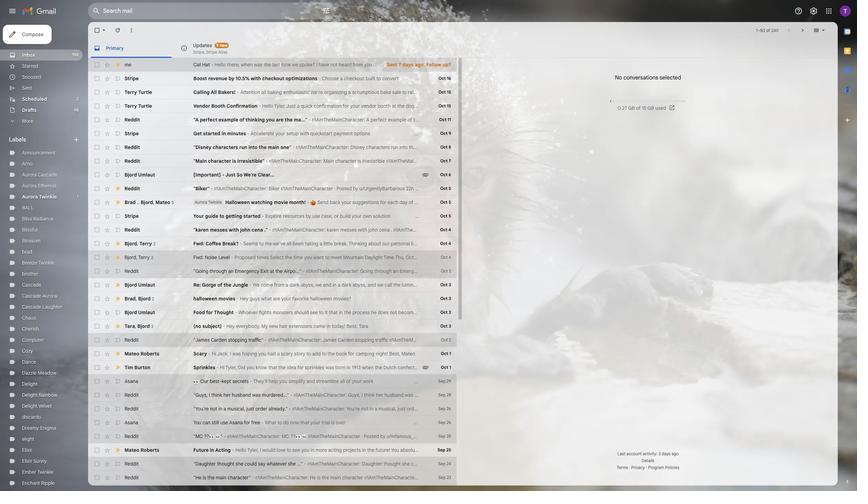 Task type: vqa. For each thing, say whether or not it's contained in the screenshot.
"Send related to Show
no



Task type: locate. For each thing, give the bounding box(es) containing it.
elixir for elixir sunny
[[22, 458, 32, 464]]

0 vertical spatial terry turtle
[[125, 89, 152, 95]]

2 reddit from the top
[[125, 144, 140, 150]]

, for (no subject)
[[135, 323, 136, 329]]

0 horizontal spatial ago
[[415, 186, 424, 192]]

are left alright!
[[493, 62, 500, 68]]

you right know
[[484, 62, 492, 68]]

reddit for "guys, i think her husband was murdered..." -
[[125, 392, 139, 398]]

2 terry turtle from the top
[[125, 103, 152, 109]]

gb
[[628, 105, 635, 111], [648, 105, 654, 111]]

details link
[[642, 458, 655, 463]]

bjord umlaut
[[125, 172, 155, 178], [125, 282, 155, 288], [125, 309, 155, 316]]

👀 image left "
[[209, 434, 215, 440]]

and left let
[[447, 62, 455, 68]]

0 horizontal spatial votes
[[471, 186, 484, 192]]

0 vertical spatial bjord , terry 2
[[125, 240, 156, 247]]

terry turtle for calling all bakers!
[[125, 89, 152, 95]]

have down 13h
[[424, 447, 435, 453]]

extensions
[[289, 323, 312, 329]]

0 horizontal spatial is
[[203, 475, 206, 481]]

best, right night!
[[389, 351, 400, 357]]

posted
[[337, 186, 352, 192], [364, 433, 379, 440], [665, 433, 680, 440]]

1 terry turtle from the top
[[125, 89, 152, 95]]

vendor
[[193, 103, 210, 109]]

of for 15
[[636, 105, 641, 111]]

just left quick
[[287, 103, 296, 109]]

2 inside brad , bjord 2
[[152, 296, 154, 301]]

0 vertical spatial sep 26
[[438, 406, 451, 411]]

fwd: coffee break? -
[[193, 241, 243, 247]]

are for halloween
[[273, 296, 280, 302]]

our best-kept secrets
[[199, 378, 249, 384]]

1 vertical spatial oct 1
[[441, 365, 451, 370]]

2 halloween from the left
[[310, 296, 332, 302]]

chaos
[[22, 315, 36, 321]]

delight up discardo link
[[22, 403, 37, 409]]

2 horizontal spatial me
[[463, 62, 470, 68]]

2 for halloween movies - hey guys what are your favorite halloween movies?
[[152, 296, 154, 301]]

oct for calling all bakers! -
[[439, 89, 446, 95]]

you right thinking on the left of the page
[[266, 117, 275, 123]]

acting right more
[[328, 447, 342, 453]]

1 horizontal spatial 9
[[449, 131, 451, 136]]

hey for hey guys what are your favorite halloween movies?
[[240, 296, 248, 302]]

oct for food for thought - whoever fights monsters should see to it that in the process he does not become a monster. and if you gaze long enough into an abyss, the abyss will gaze back into you.
[[440, 310, 448, 315]]

follow
[[426, 62, 441, 68]]

oct for halloween movies - hey guys what are your favorite halloween movies?
[[440, 296, 448, 301]]

posted left u/ at the right bottom of the page
[[665, 433, 680, 440]]

2 vertical spatial oct 4
[[441, 255, 451, 260]]

1 ?? from the left
[[204, 433, 209, 440]]

drafts
[[22, 107, 37, 113]]

2 vertical spatial hello
[[235, 447, 246, 453]]

have for hello tyler, just a quick confirmation for your vendor booth at the dog show. we're excited to have you on board! thanks, terry
[[466, 103, 476, 109]]

1 roberts from the top
[[141, 351, 159, 357]]

None search field
[[88, 3, 336, 19]]

case,‌
[[321, 213, 333, 219]]

bjord umlaut for food for thought
[[125, 309, 155, 316]]

back up oct 16
[[435, 62, 446, 68]]

aurora down "biker"
[[195, 200, 207, 205]]

12 reddit from the top
[[125, 475, 139, 481]]

her
[[223, 392, 231, 398]]

you right the from in the left of the page
[[364, 62, 372, 68]]

example
[[219, 117, 238, 123]]

privacy link
[[631, 465, 645, 470]]

time
[[281, 62, 291, 68]]

monsters
[[273, 309, 293, 316]]

ago inside last account activity: 3 days ago details terms · privacy · program policies
[[672, 451, 679, 456]]

sep for "mc ??
[[438, 434, 446, 439]]

umlaut for food for thought
[[138, 309, 155, 316]]

- right airpo..." at left bottom
[[303, 268, 305, 274]]

that right it
[[329, 309, 338, 316]]

2 elixir from the top
[[22, 458, 32, 464]]

toggle split pane mode image
[[813, 27, 820, 34]]

sep for "guys, i think her husband was murdered..."
[[438, 392, 446, 398]]

2 brad from the top
[[125, 295, 136, 302]]

twinkle inside aurora twinkle halloween watching movie month!
[[208, 200, 222, 205]]

twinkle for aurora twinkle halloween watching movie month!
[[208, 200, 222, 205]]

was for hoping
[[232, 351, 241, 357]]

1 vertical spatial oct 5
[[440, 200, 451, 205]]

2 oct 15 from the top
[[439, 103, 451, 108]]

1 vertical spatial 26
[[447, 420, 451, 425]]

brad left ..
[[125, 199, 136, 205]]

sep 25 up the sep 24
[[438, 447, 451, 453]]

0 vertical spatial that
[[329, 309, 338, 316]]

activity:
[[643, 451, 658, 456]]

- right free
[[261, 420, 264, 426]]

stripe for boost
[[125, 75, 139, 82]]

24 row from the top
[[88, 374, 460, 388]]

15 for vendor booth confirmation - hello tyler, just a quick confirmation for your vendor booth at the dog show. we're excited to have you on board! thanks, terry
[[447, 103, 451, 108]]

rainbow
[[39, 392, 57, 398]]

25 row from the top
[[88, 388, 457, 402]]

0 vertical spatial roberts
[[141, 351, 159, 357]]

1 elixir from the top
[[22, 447, 32, 453]]

2 vertical spatial not
[[210, 406, 217, 412]]

1 oct 5 from the top
[[440, 186, 451, 191]]

you left 'on'
[[478, 103, 485, 109]]

elight link
[[22, 436, 34, 442]]

1 fwd: from the top
[[193, 241, 204, 247]]

aurora inside aurora twinkle halloween watching movie month!
[[195, 200, 207, 205]]

sent inside labels navigation
[[22, 85, 32, 91]]

by left u/urgentlybarbarous
[[353, 186, 358, 192]]

cascade laughter link
[[22, 304, 62, 310]]

hey for hey everybody, my new hair extensions came in today! best, tara
[[226, 323, 235, 329]]

mateo roberts for future in acting
[[125, 447, 159, 453]]

3 for see
[[449, 310, 451, 315]]

oct 15 down oct 16
[[439, 89, 451, 95]]

0 horizontal spatial acting
[[328, 447, 342, 453]]

None checkbox
[[94, 27, 101, 34], [94, 61, 101, 68], [94, 89, 101, 96], [94, 103, 101, 109], [94, 116, 101, 123], [94, 130, 101, 137], [94, 199, 101, 206], [94, 226, 101, 233], [94, 240, 101, 247], [94, 254, 101, 261], [94, 268, 101, 275], [94, 309, 101, 316], [94, 350, 101, 357], [94, 364, 101, 371], [94, 378, 101, 385], [94, 405, 101, 412], [94, 419, 101, 426], [94, 474, 101, 481], [94, 27, 101, 34], [94, 61, 101, 68], [94, 89, 101, 96], [94, 103, 101, 109], [94, 116, 101, 123], [94, 130, 101, 137], [94, 199, 101, 206], [94, 226, 101, 233], [94, 240, 101, 247], [94, 254, 101, 261], [94, 268, 101, 275], [94, 309, 101, 316], [94, 350, 101, 357], [94, 364, 101, 371], [94, 378, 101, 385], [94, 405, 101, 412], [94, 419, 101, 426], [94, 474, 101, 481]]

have left 'on'
[[466, 103, 476, 109]]

labels navigation
[[0, 22, 88, 491]]

1 vertical spatial turtle
[[138, 103, 152, 109]]

1 mateo roberts from the top
[[125, 351, 159, 357]]

1 vertical spatial use
[[220, 420, 228, 426]]

2 me from the left
[[427, 62, 434, 68]]

get
[[193, 130, 202, 137]]

1 vertical spatial new
[[269, 323, 278, 329]]

guide
[[205, 213, 218, 219]]

sent down the "snoozed"
[[22, 85, 32, 91]]

0 horizontal spatial at
[[270, 268, 274, 274]]

say
[[258, 461, 266, 467]]

show.
[[416, 103, 428, 109]]

9 inside tab
[[216, 43, 219, 48]]

aurora up laughter
[[42, 293, 57, 299]]

twinkle for ember twinkle
[[37, 469, 53, 475]]

1 vertical spatial oct 15
[[439, 103, 451, 108]]

11 reddit from the top
[[125, 461, 139, 467]]

just inside [important] - just so we're clear... link
[[225, 172, 236, 178]]

chaos link
[[22, 315, 36, 321]]

primary tab
[[88, 39, 175, 58]]

twinkle up ripple at the left bottom of the page
[[37, 469, 53, 475]]

10 reddit from the top
[[125, 433, 139, 440]]

1 horizontal spatial checkout
[[344, 75, 365, 82]]

0 horizontal spatial biker
[[269, 186, 280, 192]]

are for -
[[276, 117, 284, 123]]

roberts for future in acting - hello tyler, i would love to see you in more acting projects in the future! you absolutely have a future in the acting field! best, mateo
[[141, 447, 159, 453]]

0 vertical spatial sent
[[387, 62, 397, 68]]

17 row from the top
[[88, 278, 457, 292]]

fwd:
[[193, 241, 204, 247], [193, 254, 204, 261]]

21 row from the top
[[88, 333, 457, 347]]

11
[[448, 117, 451, 122]]

1 vertical spatial 9
[[449, 131, 451, 136]]

can
[[202, 420, 211, 426]]

tab list containing updates
[[88, 39, 838, 58]]

1 vertical spatial tyler,
[[247, 447, 259, 453]]

conversations
[[624, 74, 658, 81]]

aurora for aurora ethereal
[[22, 183, 37, 189]]

oct 3 for movies?
[[440, 296, 451, 301]]

2 vertical spatial was
[[252, 392, 261, 398]]

r/iamthemaincharacter down 'over.'
[[308, 433, 360, 440]]

0.27
[[618, 105, 627, 111]]

excited
[[443, 103, 459, 109]]

just
[[246, 406, 254, 412]]

1 has attachment image from the top
[[422, 171, 429, 178]]

sep for "he is the main character"
[[438, 475, 446, 480]]

1 horizontal spatial biker
[[425, 186, 436, 192]]

1 vertical spatial comments
[[535, 433, 559, 440]]

updates, 9 new messages, tab
[[175, 39, 262, 58]]

mc up future at the bottom of the page
[[449, 433, 456, 440]]

1 horizontal spatial not
[[330, 62, 338, 68]]

- right "
[[224, 433, 226, 440]]

26
[[447, 406, 451, 411], [447, 420, 451, 425]]

2 oct 1 from the top
[[441, 365, 451, 370]]

announcement link
[[22, 150, 55, 156]]

delight for delight rainbow
[[22, 392, 37, 398]]

terry turtle for vendor booth confirmation
[[125, 103, 152, 109]]

None checkbox
[[94, 75, 101, 82], [94, 144, 101, 151], [94, 158, 101, 165], [94, 171, 101, 178], [94, 185, 101, 192], [94, 213, 101, 220], [94, 282, 101, 288], [94, 295, 101, 302], [94, 323, 101, 330], [94, 337, 101, 344], [94, 392, 101, 399], [94, 433, 101, 440], [94, 447, 101, 454], [94, 461, 101, 467], [94, 75, 101, 82], [94, 144, 101, 151], [94, 158, 101, 165], [94, 171, 101, 178], [94, 185, 101, 192], [94, 213, 101, 220], [94, 282, 101, 288], [94, 295, 101, 302], [94, 323, 101, 330], [94, 337, 101, 344], [94, 392, 101, 399], [94, 433, 101, 440], [94, 447, 101, 454], [94, 461, 101, 467]]

in right future at the bottom of the page
[[454, 447, 458, 453]]

checkout
[[262, 75, 284, 82], [344, 75, 365, 82]]

1 vertical spatial votes
[[513, 433, 525, 440]]

10.5%
[[236, 75, 250, 82]]

0 vertical spatial new
[[220, 43, 228, 48]]

2 bjord umlaut from the top
[[125, 282, 155, 288]]

the left process
[[344, 309, 351, 316]]

1 vertical spatial umlaut
[[138, 282, 155, 288]]

6 reddit from the top
[[125, 268, 139, 274]]

0 vertical spatial is
[[232, 158, 236, 164]]

r/iamthemaincharacter left r/
[[530, 186, 581, 192]]

cascade up ethereal
[[38, 172, 57, 178]]

2 bjord , terry 2 from the top
[[125, 254, 153, 260]]

2 inside tara , bjord 2
[[151, 324, 153, 329]]

2 roberts from the top
[[141, 447, 159, 453]]

is
[[232, 158, 236, 164], [331, 420, 335, 426], [203, 475, 206, 481]]

oct for "karen messes with john cena ." -
[[440, 227, 448, 232]]

the left abyss
[[536, 309, 543, 316]]

brad up tara , bjord 2
[[125, 295, 136, 302]]

2 horizontal spatial have
[[466, 103, 476, 109]]

· down details link
[[646, 465, 647, 470]]

0 horizontal spatial gaze
[[465, 309, 475, 316]]

2 vertical spatial is
[[203, 475, 206, 481]]

gaze right will
[[566, 309, 577, 316]]

1 vertical spatial and
[[307, 378, 315, 384]]

are right what
[[273, 296, 280, 302]]

mc down do
[[282, 433, 289, 440]]

4 reddit from the top
[[125, 186, 140, 192]]

use
[[312, 213, 320, 219], [220, 420, 228, 426]]

to right built
[[377, 75, 381, 82]]

sent link
[[22, 85, 32, 91]]

stripe for get
[[125, 130, 139, 137]]

future
[[440, 447, 453, 453]]

0 vertical spatial use
[[312, 213, 320, 219]]

support image
[[795, 7, 803, 15]]

4 for "karen messes with john cena ." -
[[449, 227, 451, 232]]

1 horizontal spatial she
[[288, 461, 296, 467]]

0 vertical spatial elixir
[[22, 447, 32, 453]]

1 vertical spatial sent
[[22, 85, 32, 91]]

over.
[[336, 420, 346, 426]]

1 horizontal spatial see
[[310, 309, 318, 316]]

1 vertical spatial sep 26
[[438, 420, 451, 425]]

gmail image
[[22, 4, 60, 18]]

2 turtle from the top
[[138, 103, 152, 109]]

0 vertical spatial has attachment image
[[422, 171, 429, 178]]

main menu image
[[8, 7, 17, 15]]

2 vertical spatial umlaut
[[138, 309, 155, 316]]

0 vertical spatial an
[[228, 268, 234, 274]]

1 row from the top
[[88, 58, 516, 72]]

she
[[236, 461, 243, 467], [288, 461, 296, 467]]

"biker" - r/iamthemaincharacter: biker r/iamthemaincharacter · posted by u/urgentlybarbarous 22h ago biker read more 1174 votes 301 comments hide r/iamthemaincharacter r/
[[193, 186, 586, 192]]

1 gaze from the left
[[465, 309, 475, 316]]

5 reddit from the top
[[125, 227, 140, 233]]

1 vertical spatial are
[[276, 117, 284, 123]]

476
[[526, 433, 534, 440]]

?? right 13h
[[458, 433, 463, 440]]

delight for delight link
[[22, 381, 37, 387]]

ago right 22h
[[415, 186, 424, 192]]

hey left guys
[[240, 296, 248, 302]]

an right through
[[228, 268, 234, 274]]

15 row from the top
[[88, 251, 457, 264]]

delight for delight velvet
[[22, 403, 37, 409]]

0 vertical spatial hello
[[215, 62, 226, 68]]

7 row from the top
[[88, 140, 457, 154]]

1 reddit from the top
[[125, 117, 140, 123]]

sent left the please
[[387, 62, 397, 68]]

dreamy enigma
[[22, 425, 56, 431]]

Search mail text field
[[103, 8, 303, 14]]

2 delight from the top
[[22, 392, 37, 398]]

sep for future in acting
[[438, 447, 445, 453]]

3 umlaut from the top
[[138, 309, 155, 316]]

28 row from the top
[[88, 430, 692, 443]]

add
[[312, 351, 321, 357]]

0 vertical spatial umlaut
[[138, 172, 155, 178]]

delight velvet
[[22, 403, 52, 409]]

reddit for "karen messes with john cena ." -
[[125, 227, 140, 233]]

9 inside row
[[449, 131, 451, 136]]

tab list
[[838, 22, 857, 466], [88, 39, 838, 58]]

was left hoping
[[232, 351, 241, 357]]

secrets
[[233, 378, 249, 384]]

8 row from the top
[[88, 154, 457, 168]]

for right food
[[206, 309, 213, 316]]

to right love
[[287, 447, 291, 453]]

0 horizontal spatial 7
[[399, 62, 401, 68]]

row containing tara
[[88, 319, 457, 333]]

board!
[[493, 103, 508, 109]]

0 vertical spatial oct 15
[[439, 89, 451, 95]]

0 horizontal spatial hide
[[518, 186, 528, 192]]

1 delight from the top
[[22, 381, 37, 387]]

0 vertical spatial fwd:
[[193, 241, 204, 247]]

1 horizontal spatial ??
[[291, 433, 296, 440]]

ember twinkle
[[22, 469, 53, 475]]

think
[[211, 392, 222, 398]]

2 gaze from the left
[[566, 309, 577, 316]]

1 oct 1 from the top
[[441, 351, 451, 356]]

sprinkles -
[[193, 364, 220, 371]]

0 vertical spatial 25
[[447, 434, 451, 439]]

and
[[441, 309, 450, 316]]

💀 image
[[301, 434, 307, 440]]

0 horizontal spatial not
[[210, 406, 217, 412]]

aurora up the ball link
[[22, 194, 38, 200]]

0 vertical spatial turtle
[[138, 89, 152, 95]]

oct for "james carden stopping traffic" -
[[441, 337, 448, 342]]

please
[[398, 62, 413, 68]]

3 oct 5 from the top
[[440, 213, 451, 219]]

quick
[[301, 103, 313, 109]]

bjord , terry 2
[[125, 240, 156, 247], [125, 254, 153, 260]]

musical,
[[227, 406, 245, 412]]

updates
[[193, 42, 212, 48]]

fwd: for fwd: noise level
[[193, 254, 204, 261]]

2 vertical spatial delight
[[22, 403, 37, 409]]

15 for calling all bakers! -
[[447, 89, 451, 95]]

r/iamthemaincharacter down [important] - just so we're clear... link
[[281, 186, 333, 192]]

2 biker from the left
[[425, 186, 436, 192]]

reddit for "james carden stopping traffic" -
[[125, 337, 139, 343]]

has attachment image for sprinkles
[[422, 364, 429, 371]]

0 vertical spatial oct 1
[[441, 351, 451, 356]]

through
[[210, 268, 227, 274]]

ago right 13h
[[440, 433, 448, 440]]

checkout down last
[[262, 75, 284, 82]]

- down the simplify
[[290, 392, 293, 398]]

0 horizontal spatial 9
[[216, 43, 219, 48]]

1 vertical spatial ago
[[440, 433, 448, 440]]

- right the ma..."
[[309, 117, 311, 123]]

sent inside no conversations selected 'main content'
[[387, 62, 397, 68]]

3 reddit from the top
[[125, 158, 140, 164]]

oct 3 for it
[[440, 310, 451, 315]]

meadow
[[38, 370, 56, 376]]

already."
[[269, 406, 288, 412]]

4 for fwd: coffee break? -
[[449, 241, 451, 246]]

advanced search options image
[[319, 4, 333, 18]]

1 biker from the left
[[269, 186, 280, 192]]

fwd: for fwd: coffee break?
[[193, 241, 204, 247]]

oct for fwd: coffee break? -
[[440, 241, 448, 246]]

1 brad from the top
[[125, 199, 136, 205]]

to right excited
[[460, 103, 465, 109]]

1 bjord , terry 2 from the top
[[125, 240, 156, 247]]

started down aurora twinkle halloween watching movie month!
[[243, 213, 261, 219]]

oct 4 for fwd: coffee break? -
[[440, 241, 451, 246]]

a right become
[[417, 309, 420, 316]]

1 vertical spatial brad
[[125, 295, 136, 302]]

biker right 22h
[[425, 186, 436, 192]]

oct 15 for calling all bakers! -
[[439, 89, 451, 95]]

2 fwd: from the top
[[193, 254, 204, 261]]

cascade for cascade aurora
[[22, 293, 41, 299]]

2 mateo roberts from the top
[[125, 447, 159, 453]]

0 vertical spatial votes
[[471, 186, 484, 192]]

1 umlaut from the top
[[138, 172, 155, 178]]

arno
[[22, 161, 33, 167]]

the left the ma..."
[[285, 117, 293, 123]]

cascade link
[[22, 282, 41, 288]]

sent for sent link
[[22, 85, 32, 91]]

biker up movie
[[269, 186, 280, 192]]

oct 15 up oct 11 in the top right of the page
[[439, 103, 451, 108]]

20 row from the top
[[88, 319, 457, 333]]

16 row from the top
[[88, 264, 457, 278]]

1 vertical spatial hide
[[560, 433, 570, 440]]

umlaut for re: gorge of the jungle
[[138, 282, 155, 288]]

of right gorge
[[218, 282, 222, 288]]

hello up "daughter thought she could say whatever she ..." -
[[235, 447, 246, 453]]

0 horizontal spatial with
[[229, 227, 239, 233]]

days left email
[[403, 62, 414, 68]]

you right future!
[[391, 447, 399, 453]]

3 me from the left
[[463, 62, 470, 68]]

1 horizontal spatial main
[[268, 144, 279, 150]]

are left the ma..."
[[276, 117, 284, 123]]

tara
[[125, 323, 135, 329], [359, 323, 368, 329]]

1 halloween from the left
[[193, 296, 217, 302]]

2 umlaut from the top
[[138, 282, 155, 288]]

cascade for the cascade 'link'
[[22, 282, 41, 288]]

we're right show.
[[429, 103, 442, 109]]

1 oct 15 from the top
[[439, 89, 451, 95]]

3 delight from the top
[[22, 403, 37, 409]]

with right 10.5%
[[251, 75, 261, 82]]

to right add
[[322, 351, 326, 357]]

has attachment image
[[422, 171, 429, 178], [422, 364, 429, 371]]

just
[[287, 103, 296, 109], [225, 172, 236, 178]]

atlas
[[218, 49, 228, 55]]

me right the ago.
[[427, 62, 434, 68]]

umlaut up tara , bjord 2
[[138, 309, 155, 316]]

best, right today!
[[347, 323, 358, 329]]

25 up 24 on the right bottom of the page
[[446, 447, 451, 453]]

7 for oct
[[449, 158, 451, 163]]

fwd: left noise
[[193, 254, 204, 261]]

"a perfect example of thinking you are the ma..." -
[[193, 117, 312, 123]]

8 reddit from the top
[[125, 392, 139, 398]]

gb left used
[[648, 105, 654, 111]]

u/
[[688, 433, 692, 440]]

noise
[[205, 254, 217, 261]]

brad for ,
[[125, 295, 136, 302]]

r/iamthemaincharacter: down so
[[214, 186, 268, 192]]

more image
[[128, 27, 135, 34]]

hey
[[240, 296, 248, 302], [226, 323, 235, 329]]

1 turtle from the top
[[138, 89, 152, 95]]

19 row from the top
[[88, 306, 608, 319]]

hair
[[279, 323, 288, 329]]

of for 240
[[767, 28, 770, 33]]

cat
[[193, 62, 201, 68]]

1 vertical spatial mateo roberts
[[125, 447, 159, 453]]

0 horizontal spatial me
[[125, 62, 131, 68]]

2 has attachment image from the top
[[422, 364, 429, 371]]

use right still
[[220, 420, 228, 426]]

1 vertical spatial has attachment image
[[422, 364, 429, 371]]

roberts for scary - hi jack, i was hoping you had a scary story to add to the book for camping night! best, mateo
[[141, 351, 159, 357]]

delight down dazzle
[[22, 381, 37, 387]]

oct 4 for "karen messes with john cena ." -
[[440, 227, 451, 232]]

?? left 💀 icon
[[291, 433, 296, 440]]

run
[[239, 144, 247, 150]]

mc
[[282, 433, 289, 440], [449, 433, 456, 440]]

1 vertical spatial oct 4
[[440, 241, 451, 246]]

cascade down the cascade 'link'
[[22, 293, 41, 299]]

she left ..."
[[288, 461, 296, 467]]

0 vertical spatial sep 25
[[438, 434, 451, 439]]

brad , bjord 2
[[125, 295, 154, 302]]

oct for get started in minutes - accelerate your setup with quickstart payment options ﻿ ﻿ ﻿ ﻿ ﻿ ﻿ ﻿ ﻿ ﻿ ﻿ ﻿ ﻿ ﻿ ﻿ ﻿ ﻿ ﻿ ﻿ ﻿ ﻿ ﻿ ﻿ ﻿ ﻿ ﻿ ﻿ ﻿ ﻿ ﻿ ﻿ ﻿ ﻿ ﻿ ﻿ ﻿ ﻿ ﻿ ﻿ ﻿ ﻿ ﻿ ﻿ ﻿ ﻿ ﻿ ﻿ ﻿ ﻿ ﻿ ﻿ ﻿ ﻿ ﻿
[[440, 131, 448, 136]]

bjord umlaut for re: gorge of the jungle
[[125, 282, 155, 288]]

4 for fwd: noise level -
[[449, 255, 451, 260]]

at right the booth
[[392, 103, 396, 109]]

revenue
[[208, 75, 227, 82]]

reddit for "disney characters run into the main one" -
[[125, 144, 140, 150]]

primary
[[106, 45, 124, 51]]

row
[[88, 58, 516, 72], [88, 72, 501, 85], [88, 85, 457, 99], [88, 99, 538, 113], [88, 113, 457, 127], [88, 127, 457, 140], [88, 140, 457, 154], [88, 154, 457, 168], [88, 168, 457, 182], [88, 182, 586, 195], [88, 195, 457, 209], [88, 209, 478, 223], [88, 223, 457, 237], [88, 237, 457, 251], [88, 251, 457, 264], [88, 264, 457, 278], [88, 278, 457, 292], [88, 292, 457, 306], [88, 306, 608, 319], [88, 319, 457, 333], [88, 333, 457, 347], [88, 347, 457, 361], [88, 361, 457, 374], [88, 374, 460, 388], [88, 388, 457, 402], [88, 402, 457, 416], [88, 416, 457, 430], [88, 430, 692, 443], [88, 443, 521, 457], [88, 457, 457, 471], [88, 471, 457, 485], [88, 485, 457, 491]]

you right if
[[455, 309, 463, 316]]

2 horizontal spatial with
[[300, 130, 309, 137]]

0 vertical spatial have
[[319, 62, 329, 68]]

0 vertical spatial at
[[392, 103, 396, 109]]

2 she from the left
[[288, 461, 296, 467]]

1 me from the left
[[125, 62, 131, 68]]

oct for boost revenue by 10.5% with checkout optimizations - choose a checkout built to convert ﻿ ﻿ ﻿ ﻿ ﻿ ﻿ ﻿ ﻿ ﻿ ﻿ ﻿ ﻿ ﻿ ﻿ ﻿ ﻿ ﻿ ﻿ ﻿ ﻿ ﻿ ﻿ ﻿ ﻿ ﻿ ﻿ ﻿ ﻿ ﻿ ﻿ ﻿ ﻿ ﻿ ﻿ ﻿ ﻿ ﻿ ﻿ ﻿ ﻿ ﻿ ﻿ ﻿ ﻿ ﻿ ﻿ ﻿ ﻿ ﻿ ﻿ ﻿ ﻿ ﻿ ﻿ ﻿ ﻿ ﻿ ﻿ ﻿ ﻿ ﻿ ﻿ ﻿ ﻿ ﻿ ﻿ ﻿ ﻿ ﻿ ﻿ ﻿ ﻿ ﻿ ﻿ ﻿ ﻿ ﻿ ﻿ ﻿ ﻿ ﻿ ﻿ ﻿
[[439, 76, 446, 81]]

24
[[447, 461, 451, 466]]

not right "you're
[[210, 406, 217, 412]]

dazzle meadow link
[[22, 370, 56, 376]]

22 row from the top
[[88, 347, 457, 361]]

3 bjord umlaut from the top
[[125, 309, 155, 316]]

2 vertical spatial best,
[[494, 447, 506, 453]]

votes left 476
[[513, 433, 525, 440]]

selected
[[660, 74, 681, 81]]

sprinkles
[[193, 364, 215, 371]]

👀 image
[[193, 379, 199, 385], [209, 434, 215, 440], [296, 434, 301, 440]]

9 reddit from the top
[[125, 406, 139, 412]]

7 reddit from the top
[[125, 337, 139, 343]]

discardo
[[22, 414, 41, 420]]

1 inside labels navigation
[[77, 194, 78, 199]]

enchant ripple link
[[22, 480, 55, 486]]

compose button
[[3, 25, 52, 44]]

1 horizontal spatial and
[[447, 62, 455, 68]]

halloween down gorge
[[193, 296, 217, 302]]



Task type: describe. For each thing, give the bounding box(es) containing it.
0 vertical spatial just
[[287, 103, 296, 109]]

your up monsters
[[281, 296, 291, 302]]

1 horizontal spatial we're
[[429, 103, 442, 109]]

acting
[[215, 447, 231, 453]]

options
[[354, 130, 370, 137]]

27 row from the top
[[88, 416, 457, 430]]

"james
[[193, 337, 210, 343]]

2 row from the top
[[88, 72, 501, 85]]

1 horizontal spatial that
[[329, 309, 338, 316]]

- they'll help you simplify and streamline all of your work ‌ ‌ ‌ ‌ ‌ ‌ ‌ ‌ ‌ ‌ ‌ ‌ ‌ ‌ ‌ ‌ ‌ ‌ ‌ ‌ ‌ ‌ ‌ ‌ ‌ ‌ ‌ ‌ ‌ ‌ ‌ ‌ ‌ ‌ ‌ ‌ ‌ ‌ ‌ ‌ ‌ ‌ ‌ ‌ ‌ ‌ ‌ ‌ ‌ ‌ ‌ ‌ ‌ ‌ ‌ ‌ ‌ ‌ ‌ ‌ ‌ ‌ ‌ ‌ ‌ ‌ ‌ ‌ ‌ ‌
[[249, 378, 460, 384]]

twinkle for aurora twinkle
[[39, 194, 57, 200]]

dazzle meadow
[[22, 370, 56, 376]]

r/iamthemaincharacter · posted by u/infamous_fig7614 13h ago mc ??
[[307, 433, 463, 440]]

2 for fwd: coffee break? -
[[153, 241, 156, 246]]

1 horizontal spatial 👀 image
[[209, 434, 215, 440]]

"going
[[193, 268, 208, 274]]

- right already." at the left of page
[[289, 406, 291, 412]]

0 horizontal spatial use
[[220, 420, 228, 426]]

1 vertical spatial r/iamthemaincharacter:
[[227, 433, 281, 440]]

become
[[398, 309, 416, 316]]

a left musical, at the bottom left of the page
[[224, 406, 226, 412]]

1 horizontal spatial tara
[[359, 323, 368, 329]]

0 horizontal spatial hello
[[215, 62, 226, 68]]

the left dog at top left
[[398, 103, 405, 109]]

umlaut for [important] - just so we're clear...
[[138, 172, 155, 178]]

3 for favorite
[[449, 296, 451, 301]]

0 horizontal spatial 👀 image
[[193, 379, 199, 385]]

r/iamthemaincharacter up last
[[571, 433, 623, 440]]

in left minutes
[[222, 130, 226, 137]]

the right future at the bottom of the page
[[459, 447, 466, 453]]

the left airpo..." at left bottom
[[275, 268, 283, 274]]

3 ?? from the left
[[458, 433, 463, 440]]

i right the jack,
[[230, 351, 231, 357]]

break?
[[222, 241, 239, 247]]

stripe inside updates, 9 new messages, tab
[[206, 49, 217, 55]]

sep 25 for hello tyler, i would love to see you in more acting projects in the future! you absolutely have a future in the acting field! best, mateo
[[438, 447, 451, 453]]

drafts link
[[22, 107, 37, 113]]

now
[[290, 420, 299, 426]]

, for halloween movies
[[136, 295, 137, 302]]

last account activity: 3 days ago details terms · privacy · program policies
[[617, 451, 680, 470]]

- right movie
[[306, 199, 311, 205]]

so
[[237, 172, 243, 178]]

2 horizontal spatial best,
[[494, 447, 506, 453]]

row containing tim burton
[[88, 361, 457, 374]]

more inside button
[[22, 118, 33, 124]]

240
[[772, 28, 779, 33]]

1 she from the left
[[236, 461, 243, 467]]

0 vertical spatial started
[[203, 130, 220, 137]]

re:
[[193, 282, 201, 288]]

aurora for aurora cascade
[[22, 172, 37, 178]]

by down '🎃' image at left
[[306, 213, 311, 219]]

1 horizontal spatial hide
[[560, 433, 570, 440]]

the left last
[[264, 62, 271, 68]]

the down accelerate at the left top of page
[[259, 144, 267, 150]]

2 26 from the top
[[447, 420, 451, 425]]

ma..."
[[294, 117, 307, 123]]

- left they'll
[[250, 378, 252, 384]]

turtle for vendor
[[138, 103, 152, 109]]

turtle for calling
[[138, 89, 152, 95]]

1 mc from the left
[[282, 433, 289, 440]]

refresh image
[[114, 27, 121, 34]]

by up future!
[[380, 433, 386, 440]]

has attachment image for [important] - just so we're clear...
[[422, 171, 429, 178]]

delight rainbow link
[[22, 392, 57, 398]]

to left add
[[307, 351, 311, 357]]

oct for your guide to getting started - explore resources by use case,‌ or build your own solution ﻿ ﻿ ﻿ ﻿ ﻿ ﻿ ﻿ ﻿ ﻿ ﻿ ﻿ ﻿ ﻿ ﻿ ﻿ ﻿ ﻿ ﻿ ﻿ ﻿ ﻿ ﻿ ﻿ ﻿ ﻿ ﻿ ﻿ ﻿ ﻿ ﻿ ﻿ ﻿ ﻿ ﻿ ﻿ ﻿ ﻿ ﻿ ﻿ ﻿ ﻿ ﻿ ﻿ ﻿ ﻿ ﻿ ﻿ ﻿ ﻿ ﻿ ﻿ ﻿ ﻿ ﻿ ﻿ ﻿ ﻿ ﻿ ﻿ ﻿ ﻿ ﻿ ﻿ ﻿ ﻿ ﻿ ﻿ ﻿ ﻿ ﻿ ﻿
[[440, 213, 448, 219]]

0 vertical spatial and
[[447, 62, 455, 68]]

3 inside last account activity: 3 days ago details terms · privacy · program policies
[[659, 451, 661, 456]]

asana for they'll help you simplify and streamline all of your work ‌ ‌ ‌ ‌ ‌ ‌ ‌ ‌ ‌ ‌ ‌ ‌ ‌ ‌ ‌ ‌ ‌ ‌ ‌ ‌ ‌ ‌ ‌ ‌ ‌ ‌ ‌ ‌ ‌ ‌ ‌ ‌ ‌ ‌ ‌ ‌ ‌ ‌ ‌ ‌ ‌ ‌ ‌ ‌ ‌ ‌ ‌ ‌ ‌ ‌ ‌ ‌ ‌ ‌ ‌ ‌ ‌ ‌ ‌ ‌ ‌ ‌ ‌ ‌ ‌ ‌ ‌ ‌ ‌ ‌
[[125, 378, 138, 384]]

30 row from the top
[[88, 457, 457, 471]]

6 row from the top
[[88, 127, 457, 140]]

1 horizontal spatial comments
[[535, 433, 559, 440]]

account
[[627, 451, 642, 456]]

aurora for aurora twinkle
[[22, 194, 38, 200]]

bjord , terry 2 for fwd: coffee break? -
[[125, 240, 156, 247]]

1 horizontal spatial posted
[[364, 433, 379, 440]]

1 vertical spatial back
[[578, 309, 589, 316]]

scheduled
[[22, 96, 47, 102]]

0 horizontal spatial main
[[216, 475, 226, 481]]

simplify
[[289, 378, 305, 384]]

reddit for "daughter thought she could say whatever she ..." -
[[125, 461, 139, 467]]

oct 3 for in
[[440, 324, 451, 329]]

when
[[241, 62, 253, 68]]

it
[[325, 309, 328, 316]]

"daughter thought she could say whatever she ..." -
[[193, 461, 308, 467]]

"disney characters run into the main one" -
[[193, 144, 296, 150]]

row containing me
[[88, 58, 516, 72]]

to left do
[[278, 420, 282, 426]]

- right jungle
[[249, 282, 252, 288]]

oct 5 for votes
[[440, 186, 451, 191]]

0 vertical spatial was
[[254, 62, 263, 68]]

1 vertical spatial not
[[390, 309, 397, 316]]

thought
[[214, 309, 234, 316]]

2 ?? from the left
[[291, 433, 296, 440]]

0 horizontal spatial posted
[[337, 186, 352, 192]]

0 horizontal spatial see
[[293, 447, 300, 453]]

1 horizontal spatial started
[[243, 213, 261, 219]]

1 vertical spatial is
[[331, 420, 335, 426]]

a right choose
[[340, 75, 343, 82]]

dance
[[22, 359, 36, 365]]

in left acting
[[210, 447, 214, 453]]

- down character
[[222, 172, 224, 178]]

of left thinking on the left of the page
[[240, 117, 244, 123]]

"you're not in a musical, just order already." -
[[193, 406, 292, 412]]

- right minutes
[[247, 130, 250, 137]]

asana for what to do now that your trial is over. ‌ ‌ ‌ ‌ ‌ ‌ ‌ ‌ ‌ ‌ ‌ ‌ ‌ ‌ ‌ ‌ ‌ ‌ ‌ ‌ ‌ ‌ ‌ ‌ ‌ ‌ ‌ ‌ ‌ ‌ ‌ ‌ ‌ ‌ ‌ ‌ ‌ ‌ ‌ ‌ ‌ ‌ ‌ ‌ ‌ ‌ ‌ ‌ ‌ ‌ ‌ ‌ ‌ ‌ ‌ ‌ ‌ ‌ ‌ ‌ ‌ ‌ ‌ ‌ ‌ ‌ ‌ ‌ ‌ ‌ ‌ ‌ ‌ ‌ ‌ ‌ ‌ ‌ ‌ ‌ ‌
[[125, 420, 138, 426]]

3 row from the top
[[88, 85, 457, 99]]

delight link
[[22, 381, 37, 387]]

a left while,
[[381, 62, 384, 68]]

- left explore
[[262, 213, 264, 219]]

you down 💀 icon
[[302, 447, 309, 453]]

the right "he
[[207, 475, 215, 481]]

i left think
[[209, 392, 210, 398]]

0 horizontal spatial days
[[403, 62, 414, 68]]

🎃 image
[[311, 200, 316, 206]]

ball
[[22, 205, 34, 211]]

older image
[[800, 27, 806, 34]]

bjord , terry 2 for fwd: noise level -
[[125, 254, 153, 260]]

whatever
[[267, 461, 287, 467]]

dazzle
[[22, 370, 37, 376]]

· right r/popculturechat
[[662, 433, 664, 440]]

sep 25 for r/iamthemaincharacter: mc ??
[[438, 434, 451, 439]]

- left choose
[[319, 75, 321, 82]]

2 gb from the left
[[648, 105, 654, 111]]

labels heading
[[9, 136, 73, 143]]

1 horizontal spatial new
[[269, 323, 278, 329]]

oct for "disney characters run into the main one" -
[[440, 145, 448, 150]]

sep for "daughter thought she could say whatever she ..."
[[438, 461, 446, 466]]

, for fwd: coffee break?
[[137, 240, 138, 247]]

1174
[[462, 186, 470, 192]]

2 for (no subject) - hey everybody, my new hair extensions came in today! best, tara
[[151, 324, 153, 329]]

oct for re: gorge of the jungle -
[[440, 282, 448, 287]]

- right ."
[[269, 227, 271, 233]]

1 horizontal spatial an
[[514, 309, 520, 316]]

in down movies?
[[339, 309, 343, 316]]

- right hat
[[211, 62, 213, 68]]

was for murdered..."
[[252, 392, 261, 398]]

0 horizontal spatial tara
[[125, 323, 135, 329]]

oct for "main character is irresistible" -
[[440, 158, 448, 163]]

elixir sunny link
[[22, 458, 47, 464]]

delight velvet link
[[22, 403, 52, 409]]

search mail image
[[90, 5, 103, 17]]

a left future at the bottom of the page
[[436, 447, 438, 453]]

2 horizontal spatial 👀 image
[[296, 434, 301, 440]]

your left the vendor
[[350, 103, 360, 109]]

25 for r/iamthemaincharacter: mc ??
[[447, 434, 451, 439]]

oct 1 for scary - hi jack, i was hoping you had a scary story to add to the book for camping night! best, mateo
[[441, 351, 451, 356]]

1 horizontal spatial votes
[[513, 433, 525, 440]]

the left book
[[328, 351, 335, 357]]

let
[[456, 62, 462, 68]]

hello for confirmation
[[262, 103, 273, 109]]

starred link
[[22, 63, 38, 69]]

your left trial
[[311, 420, 320, 426]]

oct for vendor booth confirmation - hello tyler, just a quick confirmation for your vendor booth at the dog show. we're excited to have you on board! thanks, terry
[[439, 103, 446, 108]]

[important] - just so we're clear... link
[[193, 171, 419, 178]]

2 horizontal spatial posted
[[665, 433, 680, 440]]

· up future in acting - hello tyler, i would love to see you in more acting projects in the future! you absolutely have a future in the acting field! best, mateo
[[362, 433, 363, 440]]

- right sprinkles
[[217, 364, 219, 371]]

cat hat - hello there, when was the last time we spoke? i have not heard from you for a while, please email me back and let me know you are alright!
[[193, 62, 516, 68]]

5 row from the top
[[88, 113, 457, 127]]

oct 9
[[440, 131, 451, 136]]

alright!
[[501, 62, 516, 68]]

carden
[[211, 337, 227, 343]]

2 checkout from the left
[[344, 75, 365, 82]]

tyler, for i
[[247, 447, 259, 453]]

"disney
[[193, 144, 211, 150]]

0 horizontal spatial best,
[[347, 323, 358, 329]]

oct 1 for sprinkles -
[[441, 365, 451, 370]]

- up thinking on the left of the page
[[259, 103, 261, 109]]

0 horizontal spatial back
[[435, 62, 446, 68]]

r/
[[583, 186, 586, 192]]

11 row from the top
[[88, 195, 457, 209]]

movies?
[[334, 296, 351, 302]]

3 for extensions
[[449, 324, 451, 329]]

18 row from the top
[[88, 292, 457, 306]]

spoke?
[[300, 62, 315, 68]]

brad for ..
[[125, 199, 136, 205]]

- right bakers! in the top of the page
[[237, 89, 239, 95]]

..."
[[297, 461, 303, 467]]

of right all
[[346, 378, 351, 384]]

1 acting from the left
[[328, 447, 342, 453]]

2 vertical spatial with
[[229, 227, 239, 233]]

favorite
[[292, 296, 309, 302]]

2 inside labels navigation
[[76, 96, 78, 102]]

aurora ethereal link
[[22, 183, 56, 189]]

follow link to manage storage image
[[669, 105, 676, 112]]

"mc
[[193, 433, 203, 440]]

in left more
[[311, 447, 315, 453]]

reddit for "biker" - r/iamthemaincharacter: biker r/iamthemaincharacter · posted by u/urgentlybarbarous 22h ago biker read more 1174 votes 301 comments hide r/iamthemaincharacter r/
[[125, 186, 140, 192]]

oct 7
[[440, 158, 451, 163]]

food
[[193, 309, 205, 316]]

quickstart
[[310, 130, 332, 137]]

had
[[268, 351, 276, 357]]

oct 4 for fwd: noise level -
[[441, 255, 451, 260]]

2 oct 5 from the top
[[440, 200, 451, 205]]

sep for "you're not in a musical, just order already."
[[438, 406, 446, 411]]

0 horizontal spatial read
[[437, 186, 448, 192]]

- right traffic"
[[265, 337, 267, 343]]

- right "biker"
[[211, 186, 213, 192]]

1 gb from the left
[[628, 105, 635, 111]]

your left own
[[352, 213, 362, 219]]

0 vertical spatial ago
[[415, 186, 424, 192]]

- right acting
[[232, 447, 234, 453]]

ember twinkle link
[[22, 469, 53, 475]]

1 horizontal spatial more
[[449, 186, 461, 192]]

25 for hello tyler, i would love to see you in more acting projects in the future! you absolutely have a future in the acting field! best, mateo
[[446, 447, 451, 453]]

a left quick
[[297, 103, 300, 109]]

convert
[[382, 75, 399, 82]]

1 horizontal spatial at
[[392, 103, 396, 109]]

camping
[[356, 351, 375, 357]]

reddit for "main character is irresistible" -
[[125, 158, 140, 164]]

tyler, for just
[[274, 103, 286, 109]]

days inside last account activity: 3 days ago details terms · privacy · program policies
[[662, 451, 671, 456]]

2 horizontal spatial into
[[590, 309, 598, 316]]

reddit for "you're not in a musical, just order already." -
[[125, 406, 139, 412]]

enchant ripple
[[22, 480, 55, 486]]

stripe for your
[[125, 213, 139, 219]]

- right ..."
[[304, 461, 306, 467]]

new inside tab
[[220, 43, 228, 48]]

the left jungle
[[224, 282, 231, 288]]

i left would in the left bottom of the page
[[260, 447, 261, 453]]

of for the
[[218, 282, 222, 288]]

twinkle for breeze twinkle
[[38, 260, 54, 266]]

tara , bjord 2
[[125, 323, 153, 329]]

no conversations selected main content
[[88, 22, 838, 491]]

0 vertical spatial are
[[493, 62, 500, 68]]

dance link
[[22, 359, 36, 365]]

2 mc from the left
[[449, 433, 456, 440]]

in right came
[[327, 323, 331, 329]]

computer link
[[22, 337, 44, 343]]

0 vertical spatial not
[[330, 62, 338, 68]]

in right projects
[[362, 447, 366, 453]]

1 vertical spatial that
[[301, 420, 309, 426]]

1 horizontal spatial into
[[505, 309, 513, 316]]

guys
[[250, 296, 260, 302]]

32 row from the top
[[88, 485, 457, 491]]

16
[[447, 76, 451, 81]]

brother
[[22, 271, 38, 277]]

oct for fwd: noise level -
[[441, 255, 448, 260]]

1 horizontal spatial use
[[312, 213, 320, 219]]

oct for sprinkles -
[[441, 365, 448, 370]]

everybody,
[[236, 323, 260, 329]]

sep 23
[[438, 475, 451, 480]]

💀 image
[[215, 434, 221, 440]]

thanks,
[[509, 103, 526, 109]]

u/infamous_fig7614
[[387, 433, 430, 440]]

breeze
[[22, 260, 37, 266]]

1 sep 26 from the top
[[438, 406, 451, 411]]

26 row from the top
[[88, 402, 457, 416]]

details
[[642, 458, 655, 463]]

1 checkout from the left
[[262, 75, 284, 82]]

in down think
[[218, 406, 222, 412]]

your left setup
[[275, 130, 285, 137]]

0 vertical spatial r/iamthemaincharacter:
[[214, 186, 268, 192]]

settings image
[[810, 7, 818, 15]]

oct for (no subject) - hey everybody, my new hair extensions came in today! best, tara
[[440, 324, 448, 329]]

mateo roberts for scary
[[125, 351, 159, 357]]

oct 5 for solution
[[440, 213, 451, 219]]

"you're
[[193, 406, 209, 412]]

- right level
[[231, 254, 233, 261]]

by left 10.5%
[[229, 75, 234, 82]]

· right terms
[[629, 465, 630, 470]]

0 horizontal spatial have
[[319, 62, 329, 68]]

elixir for the elixir link
[[22, 447, 32, 453]]

for right book
[[348, 351, 354, 357]]

1 vertical spatial read
[[476, 433, 487, 440]]

13 row from the top
[[88, 223, 457, 237]]

15 left used
[[642, 105, 647, 111]]

future!
[[376, 447, 390, 453]]

1 horizontal spatial best,
[[389, 351, 400, 357]]

have for hello tyler, i would love to see you in more acting projects in the future! you absolutely have a future in the acting field! best, mateo
[[424, 447, 435, 453]]

1 26 from the top
[[447, 406, 451, 411]]

- up clear...
[[266, 158, 268, 164]]

7 for sent
[[399, 62, 401, 68]]

trial
[[322, 420, 330, 426]]

the left future!
[[367, 447, 375, 453]]

oct for "a perfect example of thinking you are the ma..." -
[[439, 117, 447, 122]]

0 vertical spatial you
[[193, 420, 201, 426]]

you left had
[[258, 351, 266, 357]]

1 horizontal spatial is
[[232, 158, 236, 164]]

- right one"
[[293, 144, 295, 150]]

2 sep 26 from the top
[[438, 420, 451, 425]]

3 for -
[[449, 268, 451, 274]]

50
[[760, 28, 766, 33]]

1 vertical spatial at
[[270, 268, 274, 274]]

to right "guide"
[[220, 213, 224, 219]]

0 vertical spatial with
[[251, 75, 261, 82]]

to left it
[[319, 309, 324, 316]]

1 horizontal spatial you
[[391, 447, 399, 453]]

i right the 'spoke?'
[[316, 62, 318, 68]]

- right character"
[[252, 475, 254, 481]]

· up the 'your guide to getting started - explore resources by use case,‌ or build your own solution ﻿ ﻿ ﻿ ﻿ ﻿ ﻿ ﻿ ﻿ ﻿ ﻿ ﻿ ﻿ ﻿ ﻿ ﻿ ﻿ ﻿ ﻿ ﻿ ﻿ ﻿ ﻿ ﻿ ﻿ ﻿ ﻿ ﻿ ﻿ ﻿ ﻿ ﻿ ﻿ ﻿ ﻿ ﻿ ﻿ ﻿ ﻿ ﻿ ﻿ ﻿ ﻿ ﻿ ﻿ ﻿ ﻿ ﻿ ﻿ ﻿ ﻿ ﻿ ﻿ ﻿ ﻿ ﻿ ﻿ ﻿ ﻿ ﻿ ﻿ ﻿ ﻿ ﻿ ﻿ ﻿ ﻿ ﻿ ﻿ ﻿ ﻿ ﻿'
[[334, 186, 335, 192]]

1 vertical spatial with
[[300, 130, 309, 137]]

by left u/ at the right bottom of the page
[[681, 433, 686, 440]]

reddit for "he is the main character" -
[[125, 475, 139, 481]]

fwd: noise level -
[[193, 254, 235, 261]]

0 vertical spatial comments
[[493, 186, 517, 192]]

sent for sent 7 days ago. follow up?
[[387, 62, 397, 68]]

29 row from the top
[[88, 443, 521, 457]]

1 vertical spatial we're
[[244, 172, 257, 178]]

0 horizontal spatial an
[[228, 268, 234, 274]]

oct 8
[[440, 145, 451, 150]]

28
[[447, 392, 451, 398]]

gorge
[[202, 282, 216, 288]]

get started in minutes - accelerate your setup with quickstart payment options ﻿ ﻿ ﻿ ﻿ ﻿ ﻿ ﻿ ﻿ ﻿ ﻿ ﻿ ﻿ ﻿ ﻿ ﻿ ﻿ ﻿ ﻿ ﻿ ﻿ ﻿ ﻿ ﻿ ﻿ ﻿ ﻿ ﻿ ﻿ ﻿ ﻿ ﻿ ﻿ ﻿ ﻿ ﻿ ﻿ ﻿ ﻿ ﻿ ﻿ ﻿ ﻿ ﻿ ﻿ ﻿ ﻿ ﻿ ﻿ ﻿ ﻿ ﻿ ﻿ ﻿
[[193, 130, 436, 137]]

0 horizontal spatial into
[[249, 144, 258, 150]]

, for fwd: noise level
[[136, 254, 137, 260]]

ripple
[[41, 480, 55, 486]]

"he is the main character" -
[[193, 475, 256, 481]]

bjord umlaut for [important] - just so we're clear...
[[125, 172, 155, 178]]

for right confirmation
[[343, 103, 349, 109]]

9 row from the top
[[88, 168, 457, 182]]

more
[[316, 447, 327, 453]]

resources
[[283, 213, 305, 219]]

oct 15 for vendor booth confirmation - hello tyler, just a quick confirmation for your vendor booth at the dog show. we're excited to have you on board! thanks, terry
[[439, 103, 451, 108]]

blissful
[[22, 227, 38, 233]]

- right 'break?'
[[240, 241, 242, 247]]

2 acting from the left
[[468, 447, 481, 453]]

program
[[648, 465, 664, 470]]

sep 28
[[438, 392, 451, 398]]

- left the whoever
[[235, 309, 237, 316]]

2 horizontal spatial more
[[488, 433, 499, 440]]

- left the hi
[[208, 351, 211, 357]]

10 row from the top
[[88, 182, 586, 195]]

privacy
[[631, 465, 645, 470]]

4 row from the top
[[88, 99, 538, 113]]

reddit for "a perfect example of thinking you are the ma..." -
[[125, 117, 140, 123]]

- right subject)
[[223, 323, 225, 329]]

arno link
[[22, 161, 33, 167]]

oct for "going through an emergency exit at the airpo..." -
[[441, 268, 448, 274]]

[important] - just so we're clear...
[[193, 172, 274, 178]]

on
[[487, 103, 492, 109]]

you can still use asana for free - what to do now that your trial is over. ‌ ‌ ‌ ‌ ‌ ‌ ‌ ‌ ‌ ‌ ‌ ‌ ‌ ‌ ‌ ‌ ‌ ‌ ‌ ‌ ‌ ‌ ‌ ‌ ‌ ‌ ‌ ‌ ‌ ‌ ‌ ‌ ‌ ‌ ‌ ‌ ‌ ‌ ‌ ‌ ‌ ‌ ‌ ‌ ‌ ‌ ‌ ‌ ‌ ‌ ‌ ‌ ‌ ‌ ‌ ‌ ‌ ‌ ‌ ‌ ‌ ‌ ‌ ‌ ‌ ‌ ‌ ‌ ‌ ‌ ‌ ‌ ‌ ‌ ‌ ‌ ‌ ‌ ‌ ‌ ‌
[[193, 420, 446, 426]]

reddit for "going through an emergency exit at the airpo..." -
[[125, 268, 139, 274]]

2 for fwd: noise level -
[[151, 255, 153, 260]]

14 row from the top
[[88, 237, 457, 251]]

a right had
[[277, 351, 280, 357]]

31 row from the top
[[88, 471, 457, 485]]

for left free
[[244, 420, 250, 426]]

12 row from the top
[[88, 209, 478, 223]]

should
[[294, 309, 309, 316]]

5 inside brad .. bjord , mateo 5
[[172, 200, 174, 205]]

"karen
[[193, 227, 209, 233]]



